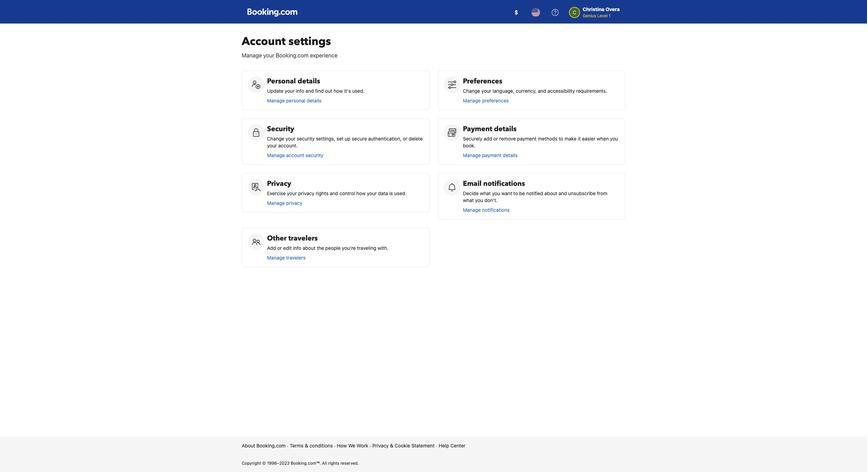 Task type: locate. For each thing, give the bounding box(es) containing it.
1 horizontal spatial about
[[544, 190, 557, 196]]

security right account
[[306, 152, 323, 158]]

payment
[[517, 136, 537, 142], [482, 152, 501, 158]]

your down 'account'
[[263, 52, 274, 58]]

1 vertical spatial rights
[[328, 461, 339, 466]]

1 horizontal spatial how
[[356, 190, 366, 196]]

travelers inside the other travelers add or edit info about the people you're traveling with.
[[288, 234, 318, 243]]

0 vertical spatial privacy
[[267, 179, 291, 188]]

1 & from the left
[[305, 443, 308, 449]]

details inside payment details securely add or remove payment methods to make it easier when you book.
[[494, 124, 517, 134]]

privacy right work
[[372, 443, 389, 449]]

1 horizontal spatial to
[[559, 136, 563, 142]]

change for security
[[267, 136, 284, 142]]

1 vertical spatial used.
[[394, 190, 407, 196]]

and
[[306, 88, 314, 94], [538, 88, 546, 94], [330, 190, 338, 196], [559, 190, 567, 196]]

rights
[[316, 190, 328, 196], [328, 461, 339, 466]]

secure
[[352, 136, 367, 142]]

copyright © 1996–2023 booking.com™. all rights reserved.
[[242, 461, 359, 466]]

change down preferences on the top right of page
[[463, 88, 480, 94]]

work
[[357, 443, 368, 449]]

all
[[322, 461, 327, 466]]

security up account.
[[297, 136, 315, 142]]

to left be
[[513, 190, 518, 196]]

your up manage privacy
[[287, 190, 297, 196]]

and inside personal details update your info and find out how it's used.
[[306, 88, 314, 94]]

change for preferences
[[463, 88, 480, 94]]

manage for other travelers
[[267, 255, 285, 261]]

how we work link
[[337, 442, 368, 449]]

0 vertical spatial change
[[463, 88, 480, 94]]

1 horizontal spatial payment
[[517, 136, 537, 142]]

payment down add
[[482, 152, 501, 158]]

privacy inside privacy exercise your privacy rights and control how your data is used.
[[267, 179, 291, 188]]

easier
[[582, 136, 596, 142]]

1 vertical spatial travelers
[[286, 255, 306, 261]]

data
[[378, 190, 388, 196]]

0 vertical spatial info
[[296, 88, 304, 94]]

details inside personal details update your info and find out how it's used.
[[298, 76, 320, 86]]

when
[[597, 136, 609, 142]]

2 & from the left
[[390, 443, 393, 449]]

payment inside payment details securely add or remove payment methods to make it easier when you book.
[[517, 136, 537, 142]]

0 horizontal spatial to
[[513, 190, 518, 196]]

privacy & cookie statement
[[372, 443, 435, 449]]

you inside payment details securely add or remove payment methods to make it easier when you book.
[[610, 136, 618, 142]]

travelers for other
[[288, 234, 318, 243]]

securely
[[463, 136, 482, 142]]

0 vertical spatial privacy
[[298, 190, 314, 196]]

manage down update
[[267, 98, 285, 103]]

other travelers add or edit info about the people you're traveling with.
[[267, 234, 388, 251]]

payment details securely add or remove payment methods to make it easier when you book.
[[463, 124, 618, 148]]

payment right "remove"
[[517, 136, 537, 142]]

info up personal
[[296, 88, 304, 94]]

and inside privacy exercise your privacy rights and control how your data is used.
[[330, 190, 338, 196]]

preferences
[[463, 76, 502, 86]]

preferences
[[482, 98, 509, 103]]

what up don't. on the right of the page
[[480, 190, 491, 196]]

0 vertical spatial notifications
[[483, 179, 525, 188]]

how right control on the left of page
[[356, 190, 366, 196]]

0 horizontal spatial used.
[[352, 88, 364, 94]]

details up "remove"
[[494, 124, 517, 134]]

1 vertical spatial how
[[356, 190, 366, 196]]

2 vertical spatial you
[[475, 197, 483, 203]]

change down security
[[267, 136, 284, 142]]

manage preferences
[[463, 98, 509, 103]]

preferences change your language, currency, and accessibility requirements.
[[463, 76, 607, 94]]

you right when
[[610, 136, 618, 142]]

settings,
[[316, 136, 335, 142]]

about
[[242, 443, 255, 449]]

privacy up exercise
[[267, 179, 291, 188]]

&
[[305, 443, 308, 449], [390, 443, 393, 449]]

used.
[[352, 88, 364, 94], [394, 190, 407, 196]]

info right edit
[[293, 245, 301, 251]]

remove
[[499, 136, 516, 142]]

1 vertical spatial to
[[513, 190, 518, 196]]

notifications up want
[[483, 179, 525, 188]]

used. inside privacy exercise your privacy rights and control how your data is used.
[[394, 190, 407, 196]]

to inside payment details securely add or remove payment methods to make it easier when you book.
[[559, 136, 563, 142]]

statement
[[411, 443, 435, 449]]

level
[[597, 13, 608, 18]]

help center link
[[439, 442, 466, 449]]

used. right "it's"
[[352, 88, 364, 94]]

0 horizontal spatial change
[[267, 136, 284, 142]]

1 vertical spatial info
[[293, 245, 301, 251]]

change
[[463, 88, 480, 94], [267, 136, 284, 142]]

0 horizontal spatial about
[[303, 245, 315, 251]]

how left "it's"
[[334, 88, 343, 94]]

change inside the preferences change your language, currency, and accessibility requirements.
[[463, 88, 480, 94]]

details up 'find'
[[298, 76, 320, 86]]

and inside the preferences change your language, currency, and accessibility requirements.
[[538, 88, 546, 94]]

security inside the security change your security settings, set up secure authentication, or delete your account.
[[297, 136, 315, 142]]

manage down 'account'
[[242, 52, 262, 58]]

1 vertical spatial about
[[303, 245, 315, 251]]

booking.com
[[276, 52, 309, 58], [257, 443, 286, 449]]

exercise
[[267, 190, 286, 196]]

booking.com down settings
[[276, 52, 309, 58]]

or left edit
[[277, 245, 282, 251]]

2 horizontal spatial or
[[493, 136, 498, 142]]

and inside email notifications decide what you want to be notified about and unsubscribe from what you don't.
[[559, 190, 567, 196]]

notifications down don't. on the right of the page
[[482, 207, 510, 213]]

0 vertical spatial payment
[[517, 136, 537, 142]]

1 vertical spatial what
[[463, 197, 474, 203]]

0 vertical spatial rights
[[316, 190, 328, 196]]

about inside the other travelers add or edit info about the people you're traveling with.
[[303, 245, 315, 251]]

about right the notified
[[544, 190, 557, 196]]

1 vertical spatial change
[[267, 136, 284, 142]]

2 horizontal spatial you
[[610, 136, 618, 142]]

manage privacy
[[267, 200, 302, 206]]

1 horizontal spatial used.
[[394, 190, 407, 196]]

0 horizontal spatial &
[[305, 443, 308, 449]]

how we work
[[337, 443, 368, 449]]

manage down preferences on the top right of page
[[463, 98, 481, 103]]

info
[[296, 88, 304, 94], [293, 245, 301, 251]]

about booking.com link
[[242, 442, 286, 449]]

the
[[317, 245, 324, 251]]

0 vertical spatial what
[[480, 190, 491, 196]]

or left delete
[[403, 136, 407, 142]]

about left the
[[303, 245, 315, 251]]

how inside personal details update your info and find out how it's used.
[[334, 88, 343, 94]]

want
[[501, 190, 512, 196]]

notifications for email
[[483, 179, 525, 188]]

1 horizontal spatial you
[[492, 190, 500, 196]]

1 horizontal spatial &
[[390, 443, 393, 449]]

notifications
[[483, 179, 525, 188], [482, 207, 510, 213]]

account.
[[278, 143, 298, 148]]

0 horizontal spatial privacy
[[267, 179, 291, 188]]

details down "remove"
[[503, 152, 518, 158]]

manage down decide
[[463, 207, 481, 213]]

security
[[297, 136, 315, 142], [306, 152, 323, 158]]

0 vertical spatial used.
[[352, 88, 364, 94]]

your up manage preferences
[[482, 88, 491, 94]]

or right add
[[493, 136, 498, 142]]

about
[[544, 190, 557, 196], [303, 245, 315, 251]]

or inside the security change your security settings, set up secure authentication, or delete your account.
[[403, 136, 407, 142]]

0 horizontal spatial or
[[277, 245, 282, 251]]

to inside email notifications decide what you want to be notified about and unsubscribe from what you don't.
[[513, 190, 518, 196]]

0 vertical spatial travelers
[[288, 234, 318, 243]]

up
[[345, 136, 350, 142]]

manage for email notifications
[[463, 207, 481, 213]]

other
[[267, 234, 287, 243]]

1 vertical spatial notifications
[[482, 207, 510, 213]]

1 vertical spatial privacy
[[372, 443, 389, 449]]

1 vertical spatial privacy
[[286, 200, 302, 206]]

& for privacy
[[390, 443, 393, 449]]

booking.com inside account settings manage your booking.com experience
[[276, 52, 309, 58]]

to left make
[[559, 136, 563, 142]]

0 horizontal spatial how
[[334, 88, 343, 94]]

privacy for privacy & cookie statement
[[372, 443, 389, 449]]

decide
[[463, 190, 479, 196]]

currency,
[[516, 88, 537, 94]]

1 horizontal spatial or
[[403, 136, 407, 142]]

travelers up edit
[[288, 234, 318, 243]]

center
[[450, 443, 466, 449]]

and left unsubscribe
[[559, 190, 567, 196]]

0 vertical spatial security
[[297, 136, 315, 142]]

security
[[267, 124, 294, 134]]

0 vertical spatial to
[[559, 136, 563, 142]]

used. right "is"
[[394, 190, 407, 196]]

manage
[[242, 52, 262, 58], [267, 98, 285, 103], [463, 98, 481, 103], [267, 152, 285, 158], [463, 152, 481, 158], [267, 200, 285, 206], [463, 207, 481, 213], [267, 255, 285, 261]]

you down decide
[[475, 197, 483, 203]]

manage for payment details
[[463, 152, 481, 158]]

about inside email notifications decide what you want to be notified about and unsubscribe from what you don't.
[[544, 190, 557, 196]]

details
[[298, 76, 320, 86], [307, 98, 322, 103], [494, 124, 517, 134], [503, 152, 518, 158]]

0 vertical spatial how
[[334, 88, 343, 94]]

manage down book.
[[463, 152, 481, 158]]

and right currency,
[[538, 88, 546, 94]]

notifications inside email notifications decide what you want to be notified about and unsubscribe from what you don't.
[[483, 179, 525, 188]]

details down 'find'
[[307, 98, 322, 103]]

book.
[[463, 143, 475, 148]]

manage down account.
[[267, 152, 285, 158]]

manage down add
[[267, 255, 285, 261]]

privacy for privacy exercise your privacy rights and control how your data is used.
[[267, 179, 291, 188]]

your inside personal details update your info and find out how it's used.
[[285, 88, 295, 94]]

personal details update your info and find out how it's used.
[[267, 76, 364, 94]]

update
[[267, 88, 283, 94]]

travelers for manage
[[286, 255, 306, 261]]

manage down exercise
[[267, 200, 285, 206]]

email
[[463, 179, 482, 188]]

used. inside personal details update your info and find out how it's used.
[[352, 88, 364, 94]]

1 vertical spatial security
[[306, 152, 323, 158]]

$
[[515, 9, 518, 16]]

1 horizontal spatial privacy
[[372, 443, 389, 449]]

manage for preferences
[[463, 98, 481, 103]]

0 vertical spatial booking.com
[[276, 52, 309, 58]]

and left control on the left of page
[[330, 190, 338, 196]]

travelers down edit
[[286, 255, 306, 261]]

rights left control on the left of page
[[316, 190, 328, 196]]

0 vertical spatial you
[[610, 136, 618, 142]]

personal
[[286, 98, 305, 103]]

0 horizontal spatial payment
[[482, 152, 501, 158]]

change inside the security change your security settings, set up secure authentication, or delete your account.
[[267, 136, 284, 142]]

& right terms
[[305, 443, 308, 449]]

christina
[[583, 6, 604, 12]]

to
[[559, 136, 563, 142], [513, 190, 518, 196]]

your
[[263, 52, 274, 58], [285, 88, 295, 94], [482, 88, 491, 94], [286, 136, 295, 142], [267, 143, 277, 148], [287, 190, 297, 196], [367, 190, 377, 196]]

your up manage personal details
[[285, 88, 295, 94]]

you up don't. on the right of the page
[[492, 190, 500, 196]]

about booking.com
[[242, 443, 286, 449]]

account
[[242, 34, 286, 49]]

and left 'find'
[[306, 88, 314, 94]]

1 horizontal spatial change
[[463, 88, 480, 94]]

rights right all
[[328, 461, 339, 466]]

payment
[[463, 124, 492, 134]]

copyright
[[242, 461, 261, 466]]

0 vertical spatial about
[[544, 190, 557, 196]]

what down decide
[[463, 197, 474, 203]]

0 horizontal spatial what
[[463, 197, 474, 203]]

booking.com up ©
[[257, 443, 286, 449]]

& left cookie
[[390, 443, 393, 449]]

find
[[315, 88, 324, 94]]



Task type: describe. For each thing, give the bounding box(es) containing it.
it
[[578, 136, 581, 142]]

email notifications decide what you want to be notified about and unsubscribe from what you don't.
[[463, 179, 607, 203]]

terms & conditions link
[[290, 442, 333, 449]]

is
[[389, 190, 393, 196]]

help center
[[439, 443, 466, 449]]

rights inside privacy exercise your privacy rights and control how your data is used.
[[316, 190, 328, 196]]

from
[[597, 190, 607, 196]]

add
[[267, 245, 276, 251]]

make
[[565, 136, 577, 142]]

1 vertical spatial booking.com
[[257, 443, 286, 449]]

$ button
[[508, 4, 525, 21]]

you're
[[342, 245, 356, 251]]

terms
[[290, 443, 304, 449]]

don't.
[[484, 197, 497, 203]]

or inside payment details securely add or remove payment methods to make it easier when you book.
[[493, 136, 498, 142]]

©
[[262, 461, 266, 466]]

settings
[[289, 34, 331, 49]]

language,
[[493, 88, 515, 94]]

add
[[484, 136, 492, 142]]

manage payment details
[[463, 152, 519, 158]]

accessibility
[[548, 88, 575, 94]]

experience
[[310, 52, 338, 58]]

it's
[[344, 88, 351, 94]]

manage travelers
[[267, 255, 306, 261]]

manage notifications
[[463, 207, 510, 213]]

cookie
[[395, 443, 410, 449]]

or inside the other travelers add or edit info about the people you're traveling with.
[[277, 245, 282, 251]]

manage account security
[[267, 152, 323, 158]]

1 vertical spatial payment
[[482, 152, 501, 158]]

1 vertical spatial you
[[492, 190, 500, 196]]

be
[[519, 190, 525, 196]]

genius
[[583, 13, 596, 18]]

we
[[348, 443, 355, 449]]

with.
[[378, 245, 388, 251]]

unsubscribe
[[568, 190, 596, 196]]

and for preferences
[[538, 88, 546, 94]]

personal
[[267, 76, 296, 86]]

how inside privacy exercise your privacy rights and control how your data is used.
[[356, 190, 366, 196]]

people
[[325, 245, 341, 251]]

notified
[[526, 190, 543, 196]]

requirements.
[[576, 88, 607, 94]]

conditions
[[310, 443, 333, 449]]

your left account.
[[267, 143, 277, 148]]

info inside personal details update your info and find out how it's used.
[[296, 88, 304, 94]]

and for personal details
[[306, 88, 314, 94]]

manage for security
[[267, 152, 285, 158]]

your inside account settings manage your booking.com experience
[[263, 52, 274, 58]]

1 horizontal spatial what
[[480, 190, 491, 196]]

and for privacy
[[330, 190, 338, 196]]

manage inside account settings manage your booking.com experience
[[242, 52, 262, 58]]

traveling
[[357, 245, 376, 251]]

1996–2023
[[267, 461, 290, 466]]

privacy exercise your privacy rights and control how your data is used.
[[267, 179, 407, 196]]

& for terms
[[305, 443, 308, 449]]

how
[[337, 443, 347, 449]]

1
[[609, 13, 611, 18]]

your left 'data'
[[367, 190, 377, 196]]

your inside the preferences change your language, currency, and accessibility requirements.
[[482, 88, 491, 94]]

security change your security settings, set up secure authentication, or delete your account.
[[267, 124, 423, 148]]

manage for personal details
[[267, 98, 285, 103]]

manage for privacy
[[267, 200, 285, 206]]

your up account.
[[286, 136, 295, 142]]

0 horizontal spatial you
[[475, 197, 483, 203]]

info inside the other travelers add or edit info about the people you're traveling with.
[[293, 245, 301, 251]]

help
[[439, 443, 449, 449]]

reserved.
[[340, 461, 359, 466]]

christina overa genius level 1
[[583, 6, 620, 18]]

overa
[[606, 6, 620, 12]]

privacy & cookie statement link
[[372, 442, 435, 449]]

authentication,
[[368, 136, 402, 142]]

notifications for manage
[[482, 207, 510, 213]]

edit
[[283, 245, 292, 251]]

account settings manage your booking.com experience
[[242, 34, 338, 58]]

terms & conditions
[[290, 443, 333, 449]]

manage personal details
[[267, 98, 322, 103]]

control
[[339, 190, 355, 196]]

methods
[[538, 136, 557, 142]]

privacy inside privacy exercise your privacy rights and control how your data is used.
[[298, 190, 314, 196]]

set
[[337, 136, 343, 142]]

delete
[[409, 136, 423, 142]]

booking.com™.
[[291, 461, 321, 466]]



Task type: vqa. For each thing, say whether or not it's contained in the screenshot.


